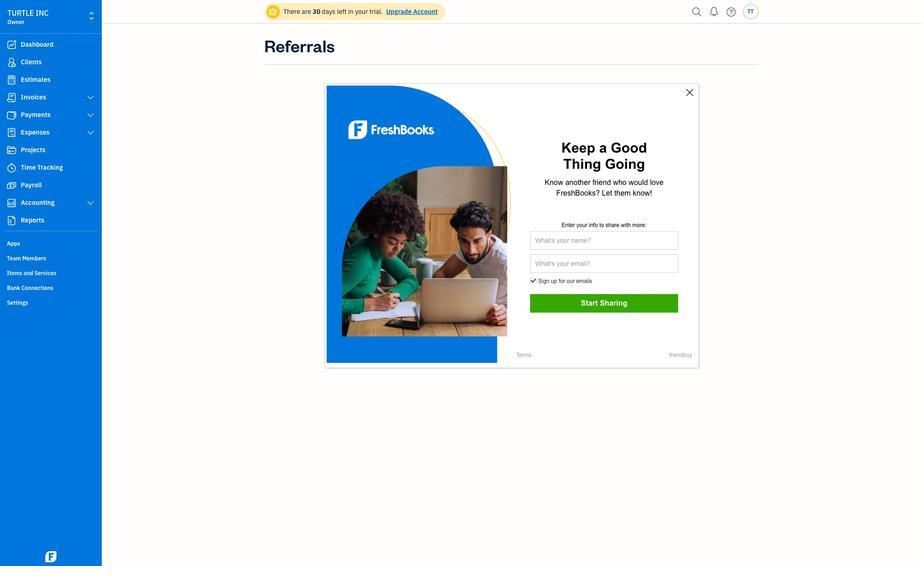 Task type: locate. For each thing, give the bounding box(es) containing it.
days
[[322, 7, 336, 16]]

dashboard image
[[6, 40, 17, 50]]

invoice image
[[6, 93, 17, 102]]

2 chevron large down image from the top
[[86, 112, 95, 119]]

2 vertical spatial chevron large down image
[[86, 129, 95, 137]]

expenses link
[[2, 125, 99, 141]]

items
[[7, 270, 22, 277]]

turtle inc owner
[[7, 8, 49, 25]]

time tracking
[[21, 163, 63, 172]]

estimates link
[[2, 72, 99, 88]]

accounting link
[[2, 195, 99, 212]]

search image
[[690, 5, 705, 19]]

money image
[[6, 181, 17, 190]]

reports link
[[2, 212, 99, 229]]

time tracking link
[[2, 160, 99, 176]]

dashboard
[[21, 40, 54, 49]]

your
[[355, 7, 368, 16]]

connections
[[21, 285, 53, 292]]

estimate image
[[6, 75, 17, 85]]

chevron large down image for invoices
[[86, 94, 95, 101]]

settings link
[[2, 296, 99, 310]]

chevron large down image
[[86, 94, 95, 101], [86, 112, 95, 119], [86, 129, 95, 137]]

clients
[[21, 58, 42, 66]]

3 chevron large down image from the top
[[86, 129, 95, 137]]

project image
[[6, 146, 17, 155]]

items and services
[[7, 270, 56, 277]]

client image
[[6, 58, 17, 67]]

chevron large down image down estimates link at the top of page
[[86, 94, 95, 101]]

chevron large down image for expenses
[[86, 129, 95, 137]]

reports
[[21, 216, 44, 225]]

tracking
[[37, 163, 63, 172]]

payments link
[[2, 107, 99, 124]]

1 vertical spatial chevron large down image
[[86, 112, 95, 119]]

chevron large down image inside payments link
[[86, 112, 95, 119]]

payroll
[[21, 181, 42, 189]]

time
[[21, 163, 36, 172]]

chevron large down image inside expenses link
[[86, 129, 95, 137]]

payments
[[21, 111, 51, 119]]

members
[[22, 255, 46, 262]]

tt button
[[743, 4, 759, 19]]

tt
[[748, 8, 754, 15]]

chevron large down image up expenses link
[[86, 112, 95, 119]]

1 chevron large down image from the top
[[86, 94, 95, 101]]

upgrade
[[386, 7, 412, 16]]

bank connections
[[7, 285, 53, 292]]

0 vertical spatial chevron large down image
[[86, 94, 95, 101]]

expenses
[[21, 128, 50, 137]]

inc
[[36, 8, 49, 18]]

expense image
[[6, 128, 17, 137]]

bank connections link
[[2, 281, 99, 295]]

chevron large down image up projects link
[[86, 129, 95, 137]]



Task type: vqa. For each thing, say whether or not it's contained in the screenshot.
'Less Expenses' on the left
no



Task type: describe. For each thing, give the bounding box(es) containing it.
payment image
[[6, 111, 17, 120]]

invoices link
[[2, 89, 99, 106]]

projects link
[[2, 142, 99, 159]]

apps link
[[2, 237, 99, 250]]

estimates
[[21, 75, 51, 84]]

there are 30 days left in your trial. upgrade account
[[284, 7, 438, 16]]

chart image
[[6, 199, 17, 208]]

timer image
[[6, 163, 17, 173]]

payroll link
[[2, 177, 99, 194]]

team members
[[7, 255, 46, 262]]

notifications image
[[707, 2, 722, 21]]

bank
[[7, 285, 20, 292]]

items and services link
[[2, 266, 99, 280]]

referrals
[[265, 35, 335, 56]]

account
[[413, 7, 438, 16]]

chevron large down image for payments
[[86, 112, 95, 119]]

chevron large down image
[[86, 200, 95, 207]]

clients link
[[2, 54, 99, 71]]

freshbooks image
[[44, 552, 58, 563]]

there
[[284, 7, 300, 16]]

dashboard link
[[2, 37, 99, 53]]

go to help image
[[724, 5, 739, 19]]

trial.
[[370, 7, 383, 16]]

upgrade account link
[[385, 7, 438, 16]]

services
[[34, 270, 56, 277]]

crown image
[[268, 7, 278, 16]]

turtle
[[7, 8, 34, 18]]

left
[[337, 7, 347, 16]]

projects
[[21, 146, 45, 154]]

accounting
[[21, 199, 55, 207]]

apps
[[7, 240, 20, 247]]

invoices
[[21, 93, 46, 101]]

team
[[7, 255, 21, 262]]

report image
[[6, 216, 17, 225]]

30
[[313, 7, 321, 16]]

settings
[[7, 300, 28, 306]]

main element
[[0, 0, 125, 567]]

owner
[[7, 19, 24, 25]]

and
[[23, 270, 33, 277]]

in
[[348, 7, 354, 16]]

team members link
[[2, 251, 99, 265]]

are
[[302, 7, 311, 16]]



